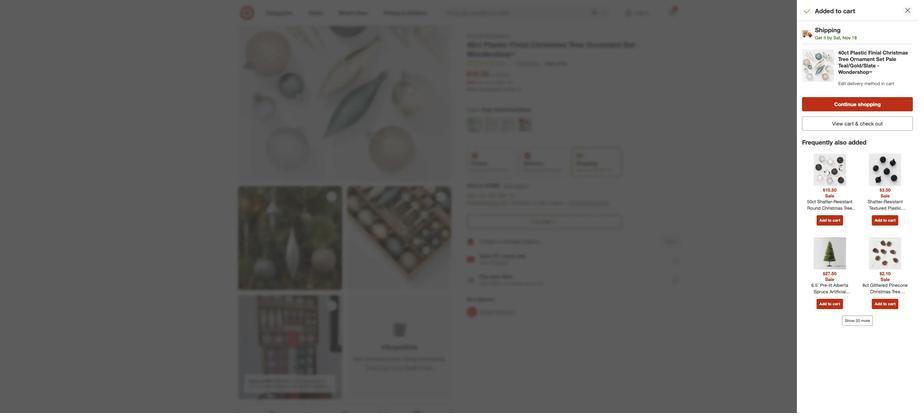 Task type: vqa. For each thing, say whether or not it's contained in the screenshot.
right "TEAL/GOLD/SLATE"
yes



Task type: locate. For each thing, give the bounding box(es) containing it.
0 vertical spatial $10.50
[[467, 69, 489, 78]]

pale
[[886, 56, 896, 62], [482, 107, 493, 113]]

40ct inside shop all wondershop 40ct plastic finial christmas tree ornament set - wondershop™
[[467, 40, 482, 49]]

sale inside $2.10 sale 8ct glittered pinecone christmas tree ornament set - wondershop™
[[881, 277, 890, 282]]

- inside the get it by sat, nov 18 free shipping with redcard or $35 orders - exclusions apply.
[[565, 200, 567, 206]]

7 link
[[665, 6, 679, 20]]

add to cart button down artificial
[[817, 299, 843, 310]]

1 vertical spatial orders
[[509, 281, 523, 287]]

add to cart button down glittered
[[872, 299, 899, 310]]

in right method
[[881, 81, 885, 86]]

$10.50 inside the $10.50 reg $15.00 sale save $ 4.50 ( 30 % off )
[[467, 69, 489, 78]]

0 horizontal spatial it
[[477, 193, 479, 199]]

0 vertical spatial 18
[[852, 35, 857, 40]]

plastic down wondershop
[[484, 40, 508, 49]]

1 horizontal spatial redcard
[[511, 200, 531, 206]]

it right today
[[583, 168, 586, 172]]

sale down "$2.10"
[[881, 277, 890, 282]]

2 vertical spatial nov
[[498, 193, 507, 199]]

add to cart button down round
[[817, 216, 843, 226]]

40ct right "40ct plastic finial christmas tree ornament set pale teal/gold/slate - wondershop™" image
[[838, 49, 849, 56]]

tree inside $2.10 sale 8ct glittered pinecone christmas tree ornament set - wondershop™
[[892, 289, 900, 295]]

1 horizontal spatial $10.50
[[823, 187, 837, 193]]

#targetstyle preview 1 image
[[393, 324, 406, 336]]

0 vertical spatial or
[[533, 200, 537, 206]]

1 horizontal spatial 40ct
[[838, 49, 849, 56]]

add to cart
[[819, 218, 840, 223], [875, 218, 896, 223], [819, 302, 840, 307], [875, 302, 896, 307]]

get it by sat, nov 18 free shipping with redcard or $35 orders - exclusions apply.
[[467, 193, 610, 206]]

$10.50 up save
[[467, 69, 489, 78]]

tree inside $10.50 sale 50ct shatter-resistant round christmas tree ornament set - wondershop™
[[844, 206, 852, 211]]

resistant right 50ct
[[834, 199, 853, 205]]

0 vertical spatial by
[[827, 35, 832, 40]]

redcard inside the get it by sat, nov 18 free shipping with redcard or $35 orders - exclusions apply.
[[511, 200, 531, 206]]

red/green/gold image
[[518, 118, 532, 131]]

add to cart button for $27.50
[[817, 299, 843, 310]]

2 vertical spatial it
[[477, 193, 479, 199]]

glance
[[478, 296, 494, 303]]

day
[[517, 253, 526, 259]]

edit left location
[[504, 183, 512, 189]]

sale inside the $10.50 reg $15.00 sale save $ 4.50 ( 30 % off )
[[467, 80, 476, 85]]

1 vertical spatial 40ct
[[838, 49, 849, 56]]

out
[[875, 120, 883, 127], [382, 365, 390, 371]]

add to cart button
[[817, 216, 843, 226], [872, 216, 899, 226], [817, 299, 843, 310], [872, 299, 899, 310]]

with inside pay over time with affirm on orders over $100
[[480, 281, 489, 287]]

1 horizontal spatial resistant
[[834, 199, 853, 205]]

0 vertical spatial out
[[875, 120, 883, 127]]

1 vertical spatial or
[[497, 238, 501, 245]]

teal/gold/slate up 'pink/champagne' icon
[[494, 107, 531, 113]]

shatter-resistant
[[480, 309, 515, 315]]

when purchased online
[[467, 87, 515, 92]]

shatter- inside button
[[480, 309, 496, 315]]

8ct
[[863, 283, 869, 288]]

2 vertical spatial 18
[[509, 193, 515, 199]]

pay
[[480, 274, 489, 280]]

0 vertical spatial shipping get it by sat, nov 18
[[815, 26, 857, 40]]

exclusions
[[570, 200, 594, 206]]

time
[[502, 274, 513, 280]]

2 horizontal spatial by
[[827, 35, 832, 40]]

create
[[480, 238, 495, 245]]

or
[[533, 200, 537, 206], [497, 238, 501, 245]]

ornament inside shop all wondershop 40ct plastic finial christmas tree ornament set - wondershop™
[[586, 40, 622, 49]]

18 inside dialog
[[852, 35, 857, 40]]

teal/gold/slate up delivery
[[838, 62, 876, 69]]

pickup
[[471, 160, 488, 167]]

wondershop™
[[467, 49, 515, 58], [838, 69, 872, 75], [816, 218, 844, 224], [816, 302, 844, 308], [871, 302, 899, 308]]

edit for edit delivery method in cart
[[838, 81, 846, 86]]

delivery as soon as 6pm today
[[524, 160, 562, 172]]

sale for $2.10 sale 8ct glittered pinecone christmas tree ornament set - wondershop™
[[881, 277, 890, 282]]

wondershop™ inside $27.50 sale 6.5' pre-lit alberta spruce artificial christmas tree - wondershop™
[[816, 302, 844, 308]]

wondershop™ down round
[[816, 218, 844, 224]]

1 horizontal spatial out
[[875, 120, 883, 127]]

add to cart down glittered
[[875, 302, 896, 307]]

1 vertical spatial $10.50
[[823, 187, 837, 193]]

only at
[[545, 61, 560, 66]]

continue shopping button
[[802, 97, 913, 111]]

tree inside $27.50 sale 6.5' pre-lit alberta spruce artificial christmas tree - wondershop™
[[835, 296, 843, 301]]

shatter- inside $10.50 sale 50ct shatter-resistant round christmas tree ornament set - wondershop™
[[817, 199, 834, 205]]

0 horizontal spatial $10.50
[[467, 69, 489, 78]]

added
[[815, 7, 834, 15]]

redcard right with on the right
[[511, 200, 531, 206]]

it
[[824, 35, 826, 40], [583, 168, 586, 172], [477, 193, 479, 199]]

0 horizontal spatial plastic
[[484, 40, 508, 49]]

sale down the $27.50
[[825, 277, 834, 282]]

add down round
[[819, 218, 827, 223]]

1 horizontal spatial orders
[[549, 200, 563, 206]]

2 vertical spatial get
[[467, 193, 475, 199]]

more down everyone's
[[391, 365, 403, 371]]

0 horizontal spatial 40ct
[[467, 40, 482, 49]]

set inside 40ct plastic finial christmas tree ornament set pale teal/gold/slate - wondershop™
[[876, 56, 884, 62]]

or inside the get it by sat, nov 18 free shipping with redcard or $35 orders - exclusions apply.
[[533, 200, 537, 206]]

a
[[474, 296, 476, 303]]

out right check
[[875, 120, 883, 127]]

0 horizontal spatial shipping get it by sat, nov 18
[[576, 160, 612, 172]]

at
[[556, 61, 560, 66]]

show
[[845, 319, 855, 323]]

1 vertical spatial shipping
[[576, 160, 598, 167]]

sale
[[467, 80, 476, 85], [825, 193, 834, 199], [881, 193, 890, 199], [825, 277, 834, 282], [881, 277, 890, 282]]

2 vertical spatial sat,
[[488, 193, 497, 199]]

$15.00
[[497, 73, 508, 78]]

finial up 3
[[510, 40, 529, 49]]

it down added at top
[[824, 35, 826, 40]]

ornament down round
[[814, 212, 834, 218]]

to for $27.50
[[828, 302, 832, 307]]

wondershop™ inside shop all wondershop 40ct plastic finial christmas tree ornament set - wondershop™
[[467, 49, 515, 58]]

sale down 50ct shatter-resistant round christmas tree ornament set - wondershop™ image on the top right of page
[[825, 193, 834, 199]]

50ct
[[807, 199, 816, 205]]

0 vertical spatial in
[[881, 81, 885, 86]]

with down save
[[480, 260, 489, 266]]

added
[[848, 138, 867, 146]]

it inside dialog
[[824, 35, 826, 40]]

edit left delivery
[[838, 81, 846, 86]]

1 horizontal spatial teal/gold/slate
[[838, 62, 876, 69]]

by down added at top
[[827, 35, 832, 40]]

plastic
[[484, 40, 508, 49], [850, 49, 867, 56]]

0 vertical spatial more
[[861, 319, 870, 323]]

shatter-resistant textured plastic christmas tree ornament set 20pc - wondershop™ image
[[869, 154, 901, 186]]

show 20 more button
[[842, 316, 873, 326]]

0 vertical spatial orders
[[549, 200, 563, 206]]

0 vertical spatial sat,
[[833, 35, 841, 40]]

add to cart down artificial
[[819, 302, 840, 307]]

1 vertical spatial in
[[674, 239, 677, 244]]

ornament
[[586, 40, 622, 49], [850, 56, 875, 62], [814, 212, 834, 218], [870, 296, 890, 301]]

cart
[[843, 7, 855, 15], [886, 81, 894, 86], [845, 120, 854, 127], [833, 218, 840, 223], [888, 218, 896, 223], [833, 302, 840, 307], [888, 302, 896, 307]]

1 vertical spatial by
[[587, 168, 591, 172]]

orders right $35 on the right top of page
[[549, 200, 563, 206]]

0 vertical spatial with
[[480, 260, 489, 266]]

ornament inside $2.10 sale 8ct glittered pinecone christmas tree ornament set - wondershop™
[[870, 296, 890, 301]]

0 horizontal spatial out
[[382, 365, 390, 371]]

50ct shatter-resistant round christmas tree ornament set - wondershop™ image
[[814, 154, 846, 186]]

$10.50 down 50ct shatter-resistant round christmas tree ornament set - wondershop™ image on the top right of page
[[823, 187, 837, 193]]

(
[[497, 80, 498, 85]]

What can we help you find? suggestions appear below search field
[[443, 6, 603, 20]]

it up free on the top of page
[[477, 193, 479, 199]]

show 20 more
[[845, 319, 870, 323]]

loving
[[403, 356, 417, 362]]

0 horizontal spatial orders
[[509, 281, 523, 287]]

purchased
[[480, 87, 501, 92]]

1 horizontal spatial finial
[[868, 49, 881, 56]]

&
[[855, 120, 859, 127]]

orders inside the get it by sat, nov 18 free shipping with redcard or $35 orders - exclusions apply.
[[549, 200, 563, 206]]

1 horizontal spatial over
[[524, 281, 533, 287]]

by inside the get it by sat, nov 18 free shipping with redcard or $35 orders - exclusions apply.
[[481, 193, 486, 199]]

christmas inside $27.50 sale 6.5' pre-lit alberta spruce artificial christmas tree - wondershop™
[[813, 296, 834, 301]]

1 vertical spatial redcard
[[490, 260, 508, 266]]

or right create
[[497, 238, 501, 245]]

shatter- up round
[[817, 199, 834, 205]]

1 horizontal spatial more
[[861, 319, 870, 323]]

sale down $3.50
[[881, 193, 890, 199]]

sale inside $10.50 sale 50ct shatter-resistant round christmas tree ornament set - wondershop™
[[825, 193, 834, 199]]

resistant
[[834, 199, 853, 205], [496, 309, 515, 315]]

1 vertical spatial out
[[382, 365, 390, 371]]

0 vertical spatial get
[[815, 35, 822, 40]]

set inside $2.10 sale 8ct glittered pinecone christmas tree ornament set - wondershop™
[[891, 296, 898, 301]]

wondershop™ down artificial
[[816, 302, 844, 308]]

check
[[366, 365, 381, 371]]

1 horizontal spatial or
[[533, 200, 537, 206]]

2 horizontal spatial it
[[824, 35, 826, 40]]

0 vertical spatial over
[[490, 274, 501, 280]]

finial inside shop all wondershop 40ct plastic finial christmas tree ornament set - wondershop™
[[510, 40, 529, 49]]

or left $35 on the right top of page
[[533, 200, 537, 206]]

nov inside the get it by sat, nov 18 free shipping with redcard or $35 orders - exclusions apply.
[[498, 193, 507, 199]]

color
[[467, 107, 479, 113]]

2 horizontal spatial 18
[[852, 35, 857, 40]]

0 vertical spatial teal/gold/slate
[[838, 62, 876, 69]]

shop
[[467, 33, 478, 38]]

ornament up edit delivery method in cart
[[850, 56, 875, 62]]

0 horizontal spatial shipping
[[576, 160, 598, 167]]

add to cart down round
[[819, 218, 840, 223]]

sale inside the $3.50 sale
[[881, 193, 890, 199]]

1 vertical spatial 18
[[608, 168, 612, 172]]

40ct plastic finial christmas tree ornament set - wondershop™, 2 of 7 image
[[238, 186, 342, 290]]

0 horizontal spatial more
[[391, 365, 403, 371]]

1 horizontal spatial it
[[583, 168, 586, 172]]

sharing
[[428, 356, 445, 362]]

redcard down 5%
[[490, 260, 508, 266]]

questions
[[519, 61, 540, 66]]

add for $10.50
[[819, 218, 827, 223]]

add to cart button down the $3.50 sale
[[872, 216, 899, 226]]

finial
[[510, 40, 529, 49], [868, 49, 881, 56]]

18
[[852, 35, 857, 40], [608, 168, 612, 172], [509, 193, 515, 199]]

wondershop™ up delivery
[[838, 69, 872, 75]]

teal/gold/slate inside 40ct plastic finial christmas tree ornament set pale teal/gold/slate - wondershop™
[[838, 62, 876, 69]]

2 horizontal spatial nov
[[843, 35, 851, 40]]

add down the $3.50 sale
[[875, 218, 882, 223]]

wondershop™ for lit
[[816, 302, 844, 308]]

ornament inside $10.50 sale 50ct shatter-resistant round christmas tree ornament set - wondershop™
[[814, 212, 834, 218]]

1 vertical spatial resistant
[[496, 309, 515, 315]]

0 horizontal spatial shatter-
[[480, 309, 496, 315]]

18 inside the get it by sat, nov 18 free shipping with redcard or $35 orders - exclusions apply.
[[509, 193, 515, 199]]

plastic inside 40ct plastic finial christmas tree ornament set pale teal/gold/slate - wondershop™
[[850, 49, 867, 56]]

1 vertical spatial finial
[[868, 49, 881, 56]]

1 with from the top
[[480, 260, 489, 266]]

0 vertical spatial resistant
[[834, 199, 853, 205]]

add for $3.50
[[875, 218, 882, 223]]

get
[[815, 35, 822, 40], [576, 168, 582, 172], [467, 193, 475, 199]]

christmas inside shop all wondershop 40ct plastic finial christmas tree ornament set - wondershop™
[[531, 40, 567, 49]]

in right sign
[[674, 239, 677, 244]]

shatter- down 'glance'
[[480, 309, 496, 315]]

finds
[[420, 365, 433, 371]]

view cart & check out link
[[802, 116, 913, 131]]

see
[[353, 356, 362, 362]]

- inside $10.50 sale 50ct shatter-resistant round christmas tree ornament set - wondershop™
[[844, 212, 846, 218]]

over up affirm
[[490, 274, 501, 280]]

christmas inside 40ct plastic finial christmas tree ornament set pale teal/gold/slate - wondershop™
[[883, 49, 908, 56]]

get right today
[[576, 168, 582, 172]]

get down added at top
[[815, 35, 822, 40]]

$10.50 inside $10.50 sale 50ct shatter-resistant round christmas tree ornament set - wondershop™
[[823, 187, 837, 193]]

0 horizontal spatial nov
[[498, 193, 507, 199]]

target
[[405, 365, 419, 371]]

0 horizontal spatial by
[[481, 193, 486, 199]]

add down 'spruce'
[[819, 302, 827, 307]]

8ct glittered pinecone christmas tree ornament set - wondershop™ image
[[869, 238, 901, 270]]

edit
[[838, 81, 846, 86], [504, 183, 512, 189]]

dialog containing added to cart
[[797, 0, 918, 414]]

wondershop™ inside $10.50 sale 50ct shatter-resistant round christmas tree ornament set - wondershop™
[[816, 218, 844, 224]]

today
[[553, 168, 562, 172]]

1 horizontal spatial by
[[587, 168, 591, 172]]

save
[[480, 253, 492, 259]]

1 horizontal spatial nov
[[600, 168, 607, 172]]

2 horizontal spatial sat,
[[833, 35, 841, 40]]

christmas
[[531, 40, 567, 49], [883, 49, 908, 56], [822, 206, 843, 211], [870, 289, 891, 295], [813, 296, 834, 301]]

0 horizontal spatial get
[[467, 193, 475, 199]]

it inside the get it by sat, nov 18 free shipping with redcard or $35 orders - exclusions apply.
[[477, 193, 479, 199]]

0 horizontal spatial finial
[[510, 40, 529, 49]]

2 vertical spatial by
[[481, 193, 486, 199]]

sat, inside dialog
[[833, 35, 841, 40]]

ornament down search button
[[586, 40, 622, 49]]

1 horizontal spatial pale
[[886, 56, 896, 62]]

sat, inside the get it by sat, nov 18 free shipping with redcard or $35 orders - exclusions apply.
[[488, 193, 497, 199]]

by right today
[[587, 168, 591, 172]]

40ct down shop
[[467, 40, 482, 49]]

0 horizontal spatial redcard
[[490, 260, 508, 266]]

0 horizontal spatial 18
[[509, 193, 515, 199]]

1 vertical spatial with
[[480, 281, 489, 287]]

plastic up delivery
[[850, 49, 867, 56]]

get up free on the top of page
[[467, 193, 475, 199]]

0 horizontal spatial in
[[674, 239, 677, 244]]

save
[[477, 80, 485, 85]]

sale inside $27.50 sale 6.5' pre-lit alberta spruce artificial christmas tree - wondershop™
[[825, 277, 834, 282]]

ornament down glittered
[[870, 296, 890, 301]]

finial up method
[[868, 49, 881, 56]]

0 vertical spatial plastic
[[484, 40, 508, 49]]

with down the pay
[[480, 281, 489, 287]]

0 horizontal spatial pale
[[482, 107, 493, 113]]

add to cart for $27.50
[[819, 302, 840, 307]]

1 horizontal spatial edit
[[838, 81, 846, 86]]

40ct plastic finial christmas tree ornament set - wondershop™, 3 of 7 image
[[347, 186, 451, 290]]

0 vertical spatial edit
[[838, 81, 846, 86]]

1 vertical spatial more
[[391, 365, 403, 371]]

1 vertical spatial edit
[[504, 183, 512, 189]]

0 horizontal spatial edit
[[504, 183, 512, 189]]

0 vertical spatial redcard
[[511, 200, 531, 206]]

2 with from the top
[[480, 281, 489, 287]]

add to cart down the $3.50 sale
[[875, 218, 896, 223]]

sale up when
[[467, 80, 476, 85]]

- inside $2.10 sale 8ct glittered pinecone christmas tree ornament set - wondershop™
[[899, 296, 901, 301]]

wondershop™ down glittered
[[871, 302, 899, 308]]

christmas inside $10.50 sale 50ct shatter-resistant round christmas tree ornament set - wondershop™
[[822, 206, 843, 211]]

1 vertical spatial plastic
[[850, 49, 867, 56]]

tree
[[569, 40, 584, 49], [838, 56, 849, 62], [844, 206, 852, 211], [892, 289, 900, 295], [835, 296, 843, 301]]

0 horizontal spatial sat,
[[488, 193, 497, 199]]

add for $27.50
[[819, 302, 827, 307]]

edit inside button
[[504, 183, 512, 189]]

1 horizontal spatial shipping get it by sat, nov 18
[[815, 26, 857, 40]]

dialog
[[797, 0, 918, 414]]

wondershop™ up '215' link
[[467, 49, 515, 58]]

3 questions
[[515, 61, 540, 66]]

teal/gold/slate
[[838, 62, 876, 69], [494, 107, 531, 113]]

0 vertical spatial shipping
[[815, 26, 841, 34]]

shipping inside dialog
[[815, 26, 841, 34]]

0 horizontal spatial teal/gold/slate
[[494, 107, 531, 113]]

lit
[[829, 283, 832, 288]]

orders right on
[[509, 281, 523, 287]]

30
[[498, 80, 502, 85]]

continue
[[834, 101, 857, 107]]

shipping get it by sat, nov 18
[[815, 26, 857, 40], [576, 160, 612, 172]]

1 horizontal spatial shatter-
[[817, 199, 834, 205]]

shipping get it by sat, nov 18 inside dialog
[[815, 26, 857, 40]]

in
[[881, 81, 885, 86], [674, 239, 677, 244]]

1 vertical spatial sat,
[[592, 168, 599, 172]]

get inside dialog
[[815, 35, 822, 40]]

shatter-
[[817, 199, 834, 205], [480, 309, 496, 315]]

1 vertical spatial nov
[[600, 168, 607, 172]]

2 horizontal spatial get
[[815, 35, 822, 40]]

0 horizontal spatial resistant
[[496, 309, 515, 315]]

40ct inside 40ct plastic finial christmas tree ornament set pale teal/gold/slate - wondershop™
[[838, 49, 849, 56]]

more right 20
[[861, 319, 870, 323]]

pink/champagne image
[[501, 118, 515, 131]]

1 horizontal spatial get
[[576, 168, 582, 172]]

spruce
[[814, 289, 828, 295]]

by up "shipping" at the top
[[481, 193, 486, 199]]

1 vertical spatial shatter-
[[480, 309, 496, 315]]

add down glittered
[[875, 302, 882, 307]]

wondershop™ inside 40ct plastic finial christmas tree ornament set pale teal/gold/slate - wondershop™
[[838, 69, 872, 75]]

out down everyone's
[[382, 365, 390, 371]]

at a glance
[[467, 296, 494, 303]]

apply.
[[596, 200, 610, 206]]

0 horizontal spatial over
[[490, 274, 501, 280]]

resistant down on
[[496, 309, 515, 315]]

0 vertical spatial finial
[[510, 40, 529, 49]]

1 horizontal spatial shipping
[[815, 26, 841, 34]]

glittered
[[870, 283, 888, 288]]

over left the $100
[[524, 281, 533, 287]]

1 horizontal spatial plastic
[[850, 49, 867, 56]]



Task type: describe. For each thing, give the bounding box(es) containing it.
pay over time with affirm on orders over $100
[[480, 274, 544, 287]]

1 horizontal spatial sat,
[[592, 168, 599, 172]]

round
[[807, 206, 821, 211]]

hours
[[498, 168, 507, 172]]

wondershop
[[484, 33, 510, 38]]

pale inside 40ct plastic finial christmas tree ornament set pale teal/gold/slate - wondershop™
[[886, 56, 896, 62]]

continue shopping
[[834, 101, 881, 107]]

pickup ready within 2 hours
[[471, 160, 507, 172]]

1 vertical spatial pale
[[482, 107, 493, 113]]

- inside $27.50 sale 6.5' pre-lit alberta spruce artificial christmas tree - wondershop™
[[845, 296, 847, 301]]

exclusions apply. link
[[570, 200, 610, 206]]

frequently also added
[[802, 138, 867, 146]]

color pale teal/gold/slate
[[467, 107, 531, 113]]

redcard inside save 5% every day with redcard
[[490, 260, 508, 266]]

6.5' pre-lit alberta spruce artificial christmas tree - wondershop™ image
[[814, 238, 846, 270]]

soon
[[529, 168, 538, 172]]

tree inside 40ct plastic finial christmas tree ornament set pale teal/gold/slate - wondershop™
[[838, 56, 849, 62]]

add to cart button for $2.10
[[872, 299, 899, 310]]

shop all wondershop 40ct plastic finial christmas tree ornament set - wondershop™
[[467, 33, 640, 58]]

delivery
[[847, 81, 863, 86]]

)
[[512, 80, 513, 85]]

all
[[479, 33, 483, 38]]

save 5% every day with redcard
[[480, 253, 526, 266]]

to for $10.50
[[828, 218, 832, 223]]

at
[[467, 296, 472, 303]]

off
[[507, 80, 512, 85]]

wondershop™ for plastic
[[467, 49, 515, 58]]

$27.50
[[823, 271, 837, 277]]

resistant inside $10.50 sale 50ct shatter-resistant round christmas tree ornament set - wondershop™
[[834, 199, 853, 205]]

plastic inside shop all wondershop 40ct plastic finial christmas tree ornament set - wondershop™
[[484, 40, 508, 49]]

with inside save 5% every day with redcard
[[480, 260, 489, 266]]

set inside $10.50 sale 50ct shatter-resistant round christmas tree ornament set - wondershop™
[[836, 212, 843, 218]]

1 vertical spatial it
[[583, 168, 586, 172]]

$27.50 sale 6.5' pre-lit alberta spruce artificial christmas tree - wondershop™
[[811, 271, 848, 308]]

$
[[486, 80, 488, 85]]

edit location
[[504, 183, 529, 189]]

$10.50 reg $15.00 sale save $ 4.50 ( 30 % off )
[[467, 69, 513, 85]]

40ct plastic finial christmas tree ornament set pale teal/gold/slate - wondershop™ image
[[802, 49, 834, 82]]

in inside dialog
[[881, 81, 885, 86]]

only
[[545, 61, 555, 66]]

wondershop™ for resistant
[[816, 218, 844, 224]]

sale for $10.50 sale 50ct shatter-resistant round christmas tree ornament set - wondershop™
[[825, 193, 834, 199]]

ready
[[471, 168, 482, 172]]

add to cart for $3.50
[[875, 218, 896, 223]]

$35
[[539, 200, 547, 206]]

20
[[856, 319, 860, 323]]

6.5'
[[811, 283, 819, 288]]

1 vertical spatial shipping get it by sat, nov 18
[[576, 160, 612, 172]]

when
[[467, 87, 479, 92]]

search
[[599, 10, 614, 17]]

registry
[[523, 238, 540, 245]]

to for $3.50
[[883, 218, 887, 223]]

delivery
[[524, 160, 543, 167]]

%
[[502, 80, 506, 85]]

7
[[674, 7, 676, 11]]

shipping
[[478, 200, 498, 206]]

added to cart
[[815, 7, 855, 15]]

add to cart button for $3.50
[[872, 216, 899, 226]]

check
[[860, 120, 874, 127]]

sign in
[[665, 239, 677, 244]]

$10.50 sale 50ct shatter-resistant round christmas tree ornament set - wondershop™
[[807, 187, 853, 224]]

christmas inside $2.10 sale 8ct glittered pinecone christmas tree ornament set - wondershop™
[[870, 289, 891, 295]]

sign in button
[[661, 237, 680, 247]]

affirm
[[490, 281, 502, 287]]

set inside shop all wondershop 40ct plastic finial christmas tree ornament set - wondershop™
[[624, 40, 635, 49]]

check out more target finds link
[[353, 364, 445, 372]]

215 link
[[467, 60, 511, 68]]

$3.50
[[880, 187, 891, 193]]

$10.50 for $10.50 reg $15.00 sale save $ 4.50 ( 30 % off )
[[467, 69, 489, 78]]

every
[[502, 253, 516, 259]]

sale for $27.50 sale 6.5' pre-lit alberta spruce artificial christmas tree - wondershop™
[[825, 277, 834, 282]]

free
[[467, 200, 477, 206]]

$2.10
[[880, 271, 891, 277]]

$10.50 for $10.50 sale 50ct shatter-resistant round christmas tree ornament set - wondershop™
[[823, 187, 837, 193]]

also
[[835, 138, 847, 146]]

out inside see what everyone's loving and sharing check out more target finds
[[382, 365, 390, 371]]

40ct plastic finial christmas tree ornament set pale teal/gold/slate - wondershop™
[[838, 49, 908, 75]]

1 vertical spatial over
[[524, 281, 533, 287]]

ornament inside 40ct plastic finial christmas tree ornament set pale teal/gold/slate - wondershop™
[[850, 56, 875, 62]]

add to cart button for $10.50
[[817, 216, 843, 226]]

on
[[503, 281, 508, 287]]

add to cart for $10.50
[[819, 218, 840, 223]]

6pm
[[544, 168, 552, 172]]

94806
[[486, 183, 500, 189]]

- inside shop all wondershop 40ct plastic finial christmas tree ornament set - wondershop™
[[637, 40, 640, 49]]

sale for $3.50 sale
[[881, 193, 890, 199]]

as
[[524, 168, 528, 172]]

0 horizontal spatial or
[[497, 238, 501, 245]]

and
[[418, 356, 427, 362]]

4.50
[[488, 80, 496, 85]]

add to cart for $2.10
[[875, 302, 896, 307]]

add for $2.10
[[875, 302, 882, 307]]

40ct plastic finial christmas tree ornament set - wondershop™, 1 of 7 image
[[238, 0, 451, 181]]

shopping
[[858, 101, 881, 107]]

in inside "button"
[[674, 239, 677, 244]]

view
[[832, 120, 843, 127]]

5%
[[493, 253, 501, 259]]

as
[[539, 168, 543, 172]]

pale teal/gold/slate image
[[468, 118, 481, 131]]

$2.10 sale 8ct glittered pinecone christmas tree ornament set - wondershop™
[[863, 271, 908, 308]]

more inside button
[[861, 319, 870, 323]]

alberta
[[833, 283, 848, 288]]

tree inside shop all wondershop 40ct plastic finial christmas tree ornament set - wondershop™
[[569, 40, 584, 49]]

everyone's
[[377, 356, 402, 362]]

1 horizontal spatial 18
[[608, 168, 612, 172]]

get inside the get it by sat, nov 18 free shipping with redcard or $35 orders - exclusions apply.
[[467, 193, 475, 199]]

more inside see what everyone's loving and sharing check out more target finds
[[391, 365, 403, 371]]

with
[[500, 200, 509, 206]]

finial inside 40ct plastic finial christmas tree ornament set pale teal/gold/slate - wondershop™
[[868, 49, 881, 56]]

orders inside pay over time with affirm on orders over $100
[[509, 281, 523, 287]]

shatter-resistant button
[[467, 305, 515, 319]]

3 questions link
[[512, 60, 540, 67]]

215
[[497, 61, 505, 66]]

to for $2.10
[[883, 302, 887, 307]]

$3.50 sale
[[880, 187, 891, 199]]

- inside 40ct plastic finial christmas tree ornament set pale teal/gold/slate - wondershop™
[[877, 62, 879, 69]]

candy champagne image
[[485, 118, 498, 131]]

wondershop™ inside $2.10 sale 8ct glittered pinecone christmas tree ornament set - wondershop™
[[871, 302, 899, 308]]

resistant inside button
[[496, 309, 515, 315]]

manage
[[503, 238, 521, 245]]

edit for edit location
[[504, 183, 512, 189]]

3
[[515, 61, 518, 66]]

edit location button
[[504, 183, 530, 190]]

#targetstyle
[[381, 344, 418, 351]]

$100
[[534, 281, 544, 287]]

photo from @gala_mk85, 4 of 7 image
[[238, 296, 342, 400]]

0 vertical spatial nov
[[843, 35, 851, 40]]



